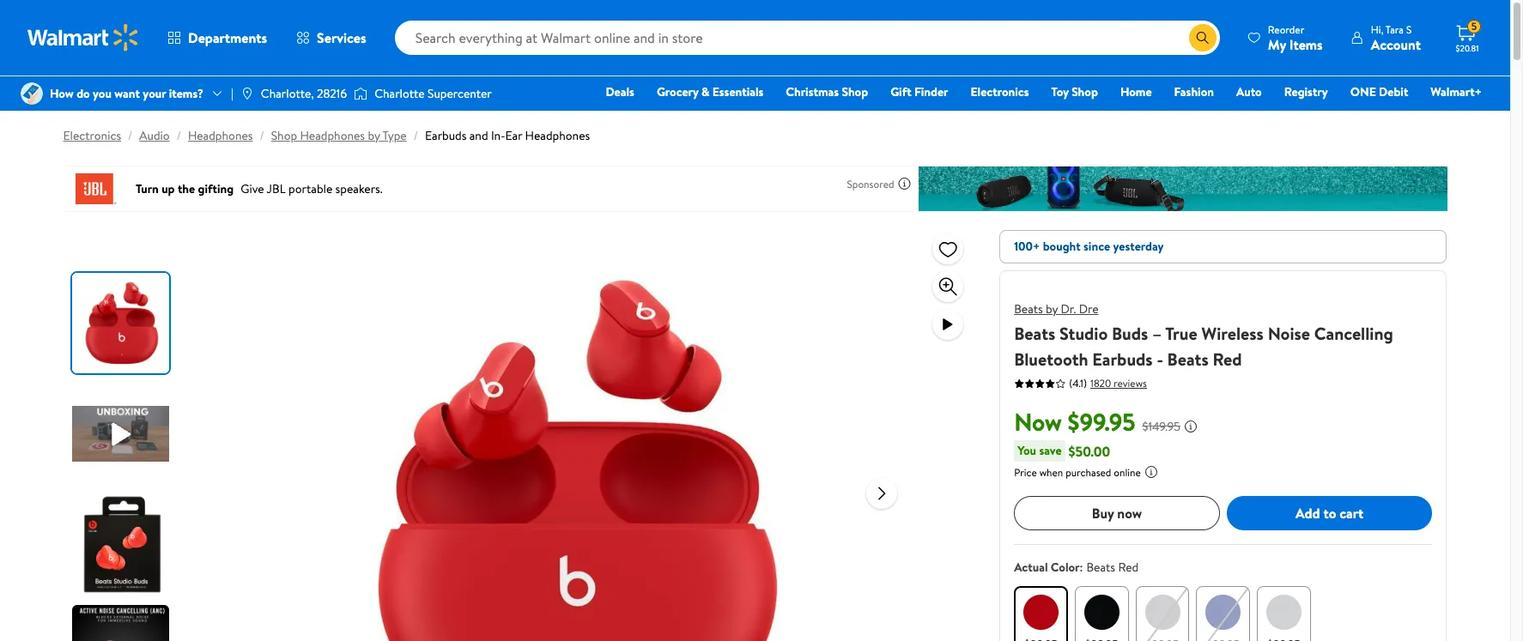 Task type: locate. For each thing, give the bounding box(es) containing it.
bluetooth
[[1015, 348, 1089, 371]]

essentials
[[713, 83, 764, 101]]

0 horizontal spatial  image
[[240, 87, 254, 101]]

0 horizontal spatial shop
[[271, 127, 297, 144]]

1820 reviews link
[[1087, 376, 1148, 390]]

 image right 28216
[[354, 85, 368, 102]]

shop down charlotte,
[[271, 127, 297, 144]]

how
[[50, 85, 74, 102]]

1 horizontal spatial electronics
[[971, 83, 1029, 101]]

to
[[1324, 504, 1337, 523]]

electronics down do
[[63, 127, 121, 144]]

sponsored
[[847, 177, 895, 191]]

red
[[1213, 348, 1243, 371], [1119, 559, 1139, 576]]

auto link
[[1229, 82, 1270, 101]]

$149.95
[[1143, 418, 1181, 436]]

add to cart button
[[1227, 496, 1433, 531]]

electronics link down do
[[63, 127, 121, 144]]

/
[[128, 127, 133, 144], [177, 127, 181, 144], [260, 127, 264, 144], [414, 127, 418, 144]]

shop for toy shop
[[1072, 83, 1099, 101]]

beats
[[1015, 301, 1043, 318], [1015, 322, 1056, 345], [1168, 348, 1209, 371], [1087, 559, 1116, 576]]

one
[[1351, 83, 1377, 101]]

/ left audio
[[128, 127, 133, 144]]

&
[[702, 83, 710, 101]]

1 horizontal spatial headphones
[[300, 127, 365, 144]]

0 vertical spatial by
[[368, 127, 380, 144]]

headphones right ear
[[525, 127, 590, 144]]

actual color : beats red
[[1015, 559, 1139, 576]]

red right :
[[1119, 559, 1139, 576]]

0 vertical spatial electronics
[[971, 83, 1029, 101]]

 image right the |
[[240, 87, 254, 101]]

1 vertical spatial by
[[1046, 301, 1058, 318]]

1 horizontal spatial red
[[1213, 348, 1243, 371]]

dr.
[[1061, 301, 1077, 318]]

1 vertical spatial electronics link
[[63, 127, 121, 144]]

charlotte supercenter
[[375, 85, 492, 102]]

1 vertical spatial earbuds
[[1093, 348, 1153, 371]]

add to favorites list, beats studio buds – true wireless noise cancelling bluetooth earbuds - beats red image
[[938, 238, 959, 260]]

ad disclaimer and feedback for skylinedisplayad image
[[898, 177, 912, 191]]

electronics left toy
[[971, 83, 1029, 101]]

1 / from the left
[[128, 127, 133, 144]]

$50.00
[[1069, 442, 1111, 461]]

 image
[[21, 82, 43, 105]]

buy now button
[[1015, 496, 1220, 531]]

2 headphones from the left
[[300, 127, 365, 144]]

hi,
[[1372, 22, 1384, 37]]

5 $20.81
[[1456, 19, 1479, 54]]

0 horizontal spatial headphones
[[188, 127, 253, 144]]

by left type
[[368, 127, 380, 144]]

one debit
[[1351, 83, 1409, 101]]

/ right audio
[[177, 127, 181, 144]]

headphones link
[[188, 127, 253, 144]]

account
[[1372, 35, 1422, 54]]

beats studio buds – true wireless noise cancelling bluetooth earbuds - beats red - image 2 of 19 image
[[72, 384, 172, 484]]

1 horizontal spatial  image
[[354, 85, 368, 102]]

services
[[317, 28, 366, 47]]

earbuds left 'and'
[[425, 127, 467, 144]]

how do you want your items?
[[50, 85, 204, 102]]

save
[[1040, 442, 1062, 460]]

5
[[1472, 19, 1478, 34]]

fashion
[[1175, 83, 1215, 101]]

noise
[[1268, 322, 1311, 345]]

debit
[[1380, 83, 1409, 101]]

1 horizontal spatial by
[[1046, 301, 1058, 318]]

beats studio buds – true wireless noise cancelling bluetooth earbuds - beats red - image 4 of 19 image
[[72, 606, 172, 642]]

price when purchased online
[[1015, 466, 1141, 480]]

/ right type
[[414, 127, 418, 144]]

when
[[1040, 466, 1064, 480]]

charlotte
[[375, 85, 425, 102]]

beats by dr. dre link
[[1015, 301, 1099, 318]]

search icon image
[[1196, 31, 1210, 45]]

type
[[383, 127, 407, 144]]

audio
[[139, 127, 170, 144]]

buy now
[[1092, 504, 1143, 523]]

 image for charlotte supercenter
[[354, 85, 368, 102]]

dre
[[1079, 301, 1099, 318]]

hi, tara s account
[[1372, 22, 1422, 54]]

and
[[470, 127, 488, 144]]

charlotte,
[[261, 85, 314, 102]]

 image
[[354, 85, 368, 102], [240, 87, 254, 101]]

headphones down 28216
[[300, 127, 365, 144]]

beats studio buds – true wireless noise cancelling bluetooth earbuds - beats red - image 3 of 19 image
[[72, 495, 172, 595]]

departments button
[[153, 17, 282, 58]]

0 vertical spatial earbuds
[[425, 127, 467, 144]]

1 horizontal spatial shop
[[842, 83, 869, 101]]

2 / from the left
[[177, 127, 181, 144]]

by
[[368, 127, 380, 144], [1046, 301, 1058, 318]]

0 horizontal spatial red
[[1119, 559, 1139, 576]]

now $99.95
[[1015, 405, 1136, 439]]

beats up bluetooth
[[1015, 322, 1056, 345]]

/ right headphones link
[[260, 127, 264, 144]]

by inside 'beats by dr. dre beats studio buds – true wireless noise cancelling bluetooth earbuds - beats red'
[[1046, 301, 1058, 318]]

earbuds
[[425, 127, 467, 144], [1093, 348, 1153, 371]]

$20.81
[[1456, 42, 1479, 54]]

one debit link
[[1343, 82, 1417, 101]]

earbuds up 1820 reviews link at bottom
[[1093, 348, 1153, 371]]

electronics link left toy
[[963, 82, 1037, 101]]

0 horizontal spatial earbuds
[[425, 127, 467, 144]]

1 horizontal spatial earbuds
[[1093, 348, 1153, 371]]

beats studio buds – true wireless noise cancelling bluetooth earbuds - beats red - image 1 of 19 image
[[72, 273, 172, 374]]

fashion link
[[1167, 82, 1222, 101]]

registry link
[[1277, 82, 1336, 101]]

christmas shop
[[786, 83, 869, 101]]

1 horizontal spatial electronics link
[[963, 82, 1037, 101]]

100+ bought since yesterday
[[1015, 238, 1164, 255]]

grocery & essentials link
[[649, 82, 772, 101]]

shop right christmas
[[842, 83, 869, 101]]

want
[[114, 85, 140, 102]]

earbuds inside 'beats by dr. dre beats studio buds – true wireless noise cancelling bluetooth earbuds - beats red'
[[1093, 348, 1153, 371]]

audio link
[[139, 127, 170, 144]]

0 horizontal spatial electronics link
[[63, 127, 121, 144]]

shop right toy
[[1072, 83, 1099, 101]]

headphones down the |
[[188, 127, 253, 144]]

view video image
[[938, 314, 959, 335]]

0 vertical spatial red
[[1213, 348, 1243, 371]]

finder
[[915, 83, 949, 101]]

red down wireless
[[1213, 348, 1243, 371]]

0 horizontal spatial electronics
[[63, 127, 121, 144]]

2 horizontal spatial headphones
[[525, 127, 590, 144]]

2 horizontal spatial shop
[[1072, 83, 1099, 101]]

by left dr.
[[1046, 301, 1058, 318]]

|
[[231, 85, 234, 102]]

your
[[143, 85, 166, 102]]

next media item image
[[872, 483, 893, 504]]

add
[[1296, 504, 1321, 523]]

do
[[77, 85, 90, 102]]

my
[[1269, 35, 1287, 54]]

beats right :
[[1087, 559, 1116, 576]]

you
[[1018, 442, 1037, 460]]

3 / from the left
[[260, 127, 264, 144]]

0 vertical spatial electronics link
[[963, 82, 1037, 101]]

true
[[1166, 322, 1198, 345]]

gift finder
[[891, 83, 949, 101]]

1 vertical spatial electronics
[[63, 127, 121, 144]]

reviews
[[1114, 376, 1148, 390]]



Task type: describe. For each thing, give the bounding box(es) containing it.
shop headphones by type link
[[271, 127, 407, 144]]

Walmart Site-Wide search field
[[395, 21, 1220, 55]]

Search search field
[[395, 21, 1220, 55]]

gift finder link
[[883, 82, 957, 101]]

cart
[[1340, 504, 1364, 523]]

now
[[1015, 405, 1062, 439]]

beats studio buds – true wireless noise cancelling bluetooth earbuds - beats red image
[[304, 230, 853, 642]]

-
[[1157, 348, 1164, 371]]

registry
[[1285, 83, 1329, 101]]

services button
[[282, 17, 381, 58]]

since
[[1084, 238, 1111, 255]]

legal information image
[[1145, 466, 1159, 479]]

cancelling
[[1315, 322, 1394, 345]]

electronics / audio / headphones / shop headphones by type / earbuds and in-ear headphones
[[63, 127, 590, 144]]

now
[[1118, 504, 1143, 523]]

studio
[[1060, 322, 1108, 345]]

shop for christmas shop
[[842, 83, 869, 101]]

actual
[[1015, 559, 1048, 576]]

buy
[[1092, 504, 1115, 523]]

(4.1) 1820 reviews
[[1070, 376, 1148, 391]]

reorder
[[1269, 22, 1305, 37]]

color
[[1051, 559, 1080, 576]]

deals
[[606, 83, 635, 101]]

items?
[[169, 85, 204, 102]]

1820
[[1091, 376, 1112, 390]]

bought
[[1043, 238, 1081, 255]]

ear
[[506, 127, 522, 144]]

home
[[1121, 83, 1152, 101]]

1 headphones from the left
[[188, 127, 253, 144]]

auto
[[1237, 83, 1262, 101]]

tara
[[1386, 22, 1404, 37]]

0 horizontal spatial by
[[368, 127, 380, 144]]

actual color list
[[1011, 583, 1437, 642]]

items
[[1290, 35, 1323, 54]]

toy shop
[[1052, 83, 1099, 101]]

buds
[[1112, 322, 1149, 345]]

4 / from the left
[[414, 127, 418, 144]]

charlotte, 28216
[[261, 85, 347, 102]]

home link
[[1113, 82, 1160, 101]]

reorder my items
[[1269, 22, 1323, 54]]

(4.1)
[[1070, 376, 1087, 391]]

purchased
[[1066, 466, 1112, 480]]

toy
[[1052, 83, 1069, 101]]

:
[[1080, 559, 1084, 576]]

beats by dr. dre beats studio buds – true wireless noise cancelling bluetooth earbuds - beats red
[[1015, 301, 1394, 371]]

beats left dr.
[[1015, 301, 1043, 318]]

electronics for electronics / audio / headphones / shop headphones by type / earbuds and in-ear headphones
[[63, 127, 121, 144]]

you save $50.00
[[1018, 442, 1111, 461]]

gift
[[891, 83, 912, 101]]

$99.95
[[1068, 405, 1136, 439]]

zoom image modal image
[[938, 277, 959, 297]]

28216
[[317, 85, 347, 102]]

departments
[[188, 28, 267, 47]]

beats down true
[[1168, 348, 1209, 371]]

 image for charlotte, 28216
[[240, 87, 254, 101]]

learn more about strikethrough prices image
[[1185, 420, 1198, 434]]

online
[[1114, 466, 1141, 480]]

100+
[[1015, 238, 1041, 255]]

you
[[93, 85, 112, 102]]

walmart+ link
[[1424, 82, 1490, 101]]

toy shop link
[[1044, 82, 1106, 101]]

3 headphones from the left
[[525, 127, 590, 144]]

add to cart
[[1296, 504, 1364, 523]]

wireless
[[1202, 322, 1264, 345]]

red inside 'beats by dr. dre beats studio buds – true wireless noise cancelling bluetooth earbuds - beats red'
[[1213, 348, 1243, 371]]

grocery
[[657, 83, 699, 101]]

earbuds and in-ear headphones link
[[425, 127, 590, 144]]

–
[[1153, 322, 1162, 345]]

supercenter
[[428, 85, 492, 102]]

walmart image
[[27, 24, 139, 52]]

grocery & essentials
[[657, 83, 764, 101]]

deals link
[[598, 82, 642, 101]]

walmart+
[[1431, 83, 1483, 101]]

christmas
[[786, 83, 839, 101]]

electronics for electronics
[[971, 83, 1029, 101]]

price
[[1015, 466, 1037, 480]]

christmas shop link
[[779, 82, 876, 101]]

yesterday
[[1114, 238, 1164, 255]]

1 vertical spatial red
[[1119, 559, 1139, 576]]

s
[[1407, 22, 1412, 37]]



Task type: vqa. For each thing, say whether or not it's contained in the screenshot.
|
yes



